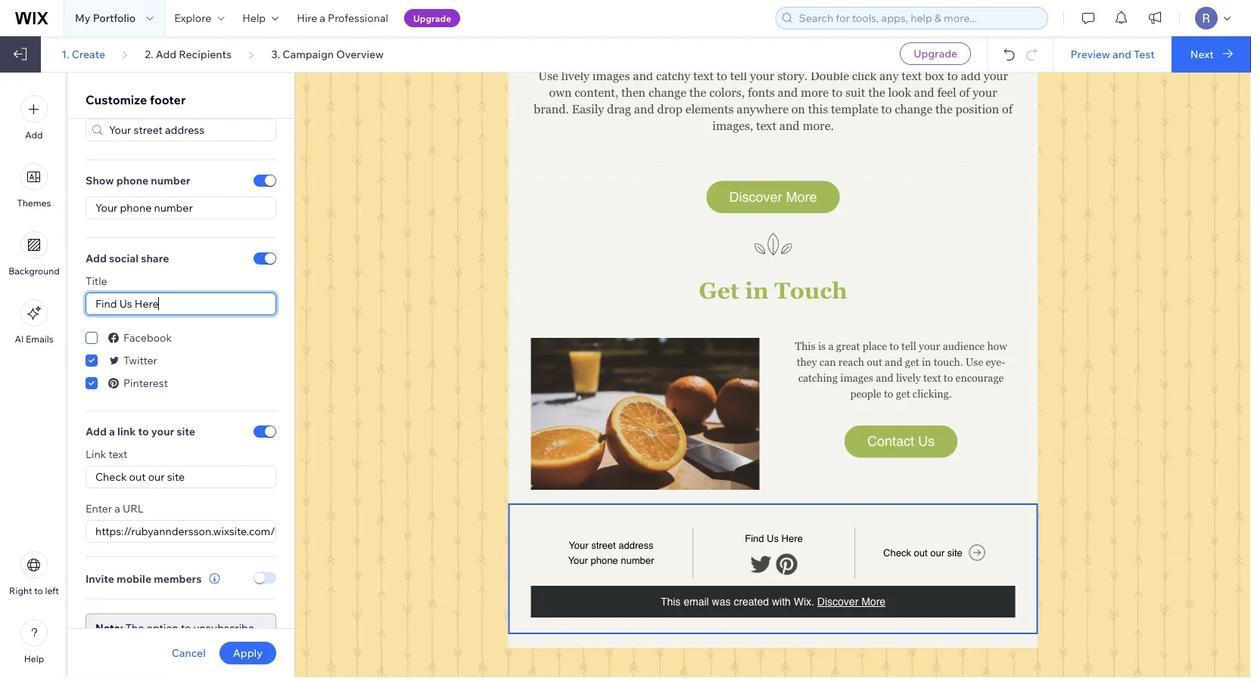Task type: locate. For each thing, give the bounding box(es) containing it.
help left hire
[[242, 11, 266, 25]]

show
[[86, 174, 114, 187]]

to
[[717, 69, 727, 83], [947, 69, 958, 83], [832, 86, 842, 99], [881, 102, 892, 116], [890, 340, 899, 352], [944, 372, 953, 384], [884, 388, 893, 400], [138, 425, 149, 439], [34, 586, 43, 597], [181, 622, 191, 635], [163, 635, 173, 649]]

0 horizontal spatial in
[[745, 278, 769, 304]]

1 horizontal spatial check out our site
[[883, 548, 963, 559]]

add social share
[[86, 252, 169, 265]]

1 horizontal spatial images
[[840, 372, 873, 384]]

1 horizontal spatial in
[[922, 356, 931, 368]]

lively up clicking.
[[896, 372, 921, 384]]

address
[[619, 540, 654, 552]]

0 horizontal spatial check out our site
[[95, 471, 185, 484]]

number for show phone number
[[151, 174, 190, 187]]

0 vertical spatial this
[[808, 102, 828, 116]]

facebook
[[123, 331, 172, 345]]

1 horizontal spatial this
[[808, 102, 828, 116]]

left
[[45, 586, 59, 597]]

us inside text box
[[119, 297, 132, 311]]

of right position at the right top
[[1002, 102, 1013, 116]]

site inside check out our site link
[[947, 548, 963, 559]]

the
[[689, 86, 706, 99], [868, 86, 885, 99], [935, 102, 953, 116], [176, 635, 192, 649]]

ai emails button
[[15, 300, 53, 345]]

0 horizontal spatial use
[[538, 69, 558, 83]]

get left clicking.
[[896, 388, 910, 400]]

0 vertical spatial number
[[151, 174, 190, 187]]

the down "option"
[[176, 635, 192, 649]]

a left url
[[114, 503, 120, 516]]

hire
[[297, 11, 317, 25]]

encourage
[[956, 372, 1004, 384]]

add
[[156, 47, 177, 61], [25, 129, 43, 141], [86, 252, 107, 265], [86, 425, 107, 439]]

link text
[[86, 448, 127, 461]]

your up touch.
[[919, 340, 940, 352]]

0 vertical spatial phone
[[116, 174, 149, 187]]

0 vertical spatial lively
[[561, 69, 590, 83]]

change down "look"
[[895, 102, 933, 116]]

0 horizontal spatial us
[[119, 297, 132, 311]]

emails
[[26, 334, 53, 345]]

0 vertical spatial find us here
[[95, 297, 159, 311]]

catchy
[[656, 69, 690, 83]]

ai emails
[[15, 334, 53, 345]]

0 horizontal spatial our
[[148, 471, 165, 484]]

in left touch.
[[922, 356, 931, 368]]

overview
[[336, 47, 384, 61]]

recipients
[[179, 47, 232, 61]]

in right get
[[745, 278, 769, 304]]

2. add recipients link
[[145, 47, 232, 61]]

1 horizontal spatial our
[[930, 548, 945, 559]]

1 vertical spatial help button
[[20, 620, 48, 665]]

own
[[549, 86, 572, 99]]

1 vertical spatial number
[[154, 201, 193, 215]]

and down on
[[779, 119, 800, 133]]

is
[[818, 340, 826, 352]]

0 horizontal spatial tell
[[730, 69, 747, 83]]

then
[[621, 86, 646, 99]]

your down show
[[95, 201, 118, 215]]

tell
[[730, 69, 747, 83], [901, 340, 916, 352]]

1.
[[61, 47, 69, 61]]

0 vertical spatial here
[[135, 297, 159, 311]]

drop
[[657, 102, 683, 116]]

phone inside text field
[[120, 201, 152, 215]]

people
[[850, 388, 881, 400]]

None checkbox
[[86, 352, 98, 370]]

to right link
[[138, 425, 149, 439]]

to right the people
[[884, 388, 893, 400]]

1 vertical spatial our
[[930, 548, 945, 559]]

check out our site link
[[883, 544, 986, 563]]

in
[[745, 278, 769, 304], [922, 356, 931, 368]]

next button
[[1171, 36, 1251, 73]]

1 vertical spatial check
[[883, 548, 911, 559]]

0 vertical spatial help button
[[233, 0, 288, 36]]

0 vertical spatial use
[[538, 69, 558, 83]]

0 vertical spatial your
[[95, 201, 118, 215]]

number down address
[[621, 555, 654, 567]]

1 vertical spatial your
[[569, 540, 588, 552]]

find inside find us here text box
[[95, 297, 117, 311]]

1 vertical spatial find
[[745, 533, 764, 545]]

to down "option"
[[163, 635, 173, 649]]

portfolio
[[93, 11, 136, 25]]

1 vertical spatial out
[[129, 471, 146, 484]]

check up discover more link
[[883, 548, 911, 559]]

help button up 3.
[[233, 0, 288, 36]]

upgrade button right professional
[[404, 9, 460, 27]]

0 vertical spatial find
[[95, 297, 117, 311]]

check out our site for check out our site text field
[[95, 471, 185, 484]]

more
[[801, 86, 829, 99]]

0 vertical spatial out
[[867, 356, 882, 368]]

1. create
[[61, 47, 105, 61]]

1 horizontal spatial help button
[[233, 0, 288, 36]]

0 horizontal spatial upgrade
[[413, 12, 451, 24]]

1 vertical spatial tell
[[901, 340, 916, 352]]

1 vertical spatial use
[[966, 356, 983, 368]]

1 vertical spatial in
[[922, 356, 931, 368]]

upgrade up box
[[914, 47, 957, 60]]

1 vertical spatial us
[[918, 434, 935, 450]]

discover more
[[817, 596, 886, 609]]

this up more.
[[808, 102, 828, 116]]

number up your phone number text field
[[151, 174, 190, 187]]

contact us
[[867, 434, 935, 450]]

show phone number
[[86, 174, 190, 187]]

0 horizontal spatial of
[[233, 635, 243, 649]]

find down title
[[95, 297, 117, 311]]

this is a great place to tell your audience how they can reach out and get in touch. use eye- catching images and lively text to encourage people to get clicking.
[[795, 340, 1007, 400]]

add up link
[[86, 425, 107, 439]]

this inside the use lively images and catchy text to tell your story. double click any text box to add your own content, then change the colors, fonts and more to suit the look and feel of your brand. easily drag and drop elements anywhere on this template to change the position of images, text and more.
[[808, 102, 828, 116]]

0 horizontal spatial change
[[649, 86, 686, 99]]

2 vertical spatial us
[[767, 533, 779, 545]]

0 horizontal spatial lively
[[561, 69, 590, 83]]

2 vertical spatial out
[[914, 548, 928, 559]]

contact us link
[[845, 426, 957, 458]]

hire a professional
[[297, 11, 388, 25]]

check down the link text
[[95, 471, 127, 484]]

out inside check out our site text field
[[129, 471, 146, 484]]

note:
[[95, 622, 123, 635]]

1 vertical spatial upgrade button
[[900, 42, 971, 65]]

link
[[86, 448, 106, 461]]

2 vertical spatial of
[[233, 635, 243, 649]]

text up colors,
[[693, 69, 714, 83]]

test
[[1134, 47, 1155, 61]]

site inside check out our site text field
[[167, 471, 185, 484]]

lively up own
[[561, 69, 590, 83]]

check out our site inside text field
[[95, 471, 185, 484]]

1 horizontal spatial help
[[242, 11, 266, 25]]

0 vertical spatial us
[[119, 297, 132, 311]]

add
[[961, 69, 981, 83]]

here up share on pinterest icon in the right bottom of the page
[[782, 533, 803, 545]]

1 vertical spatial this
[[245, 635, 263, 649]]

here up facebook
[[135, 297, 159, 311]]

to up feel
[[947, 69, 958, 83]]

images down reach
[[840, 372, 873, 384]]

tell up colors,
[[730, 69, 747, 83]]

a right is
[[828, 340, 834, 352]]

and down then
[[634, 102, 654, 116]]

this
[[808, 102, 828, 116], [245, 635, 263, 649]]

change
[[649, 86, 686, 99], [895, 102, 933, 116]]

on
[[791, 102, 805, 116]]

0 vertical spatial check
[[95, 471, 127, 484]]

a for enter a url
[[114, 503, 120, 516]]

1 horizontal spatial change
[[895, 102, 933, 116]]

of inside "the option to unsubscribe will be added to the bottom of this email."
[[233, 635, 243, 649]]

tell right place
[[901, 340, 916, 352]]

Your phone number text field
[[86, 197, 276, 219]]

cancel
[[172, 647, 206, 660]]

eye-
[[986, 356, 1005, 368]]

1 horizontal spatial here
[[782, 533, 803, 545]]

discover more link
[[817, 596, 886, 609]]

explore
[[174, 11, 211, 25]]

story.
[[777, 69, 808, 83]]

1 vertical spatial phone
[[120, 201, 152, 215]]

us for find us here text box
[[119, 297, 132, 311]]

use up encourage
[[966, 356, 983, 368]]

check for check out our site link
[[883, 548, 911, 559]]

help down right to left
[[24, 654, 44, 665]]

of right feel
[[959, 86, 970, 99]]

a
[[320, 11, 325, 25], [828, 340, 834, 352], [109, 425, 115, 439], [114, 503, 120, 516]]

1 horizontal spatial tell
[[901, 340, 916, 352]]

1 vertical spatial of
[[1002, 102, 1013, 116]]

1 vertical spatial help
[[24, 654, 44, 665]]

2 horizontal spatial us
[[918, 434, 935, 450]]

double
[[810, 69, 849, 83]]

your left 'street' on the left
[[569, 540, 588, 552]]

1 vertical spatial check out our site
[[883, 548, 963, 559]]

upgrade right professional
[[413, 12, 451, 24]]

None checkbox
[[86, 329, 98, 347], [86, 375, 98, 393], [86, 329, 98, 347], [86, 375, 98, 393]]

add inside button
[[25, 129, 43, 141]]

right
[[9, 586, 32, 597]]

how
[[987, 340, 1007, 352]]

1 horizontal spatial us
[[767, 533, 779, 545]]

a left link
[[109, 425, 115, 439]]

find us here inside text box
[[95, 297, 159, 311]]

phone down show phone number at the left top
[[120, 201, 152, 215]]

0 horizontal spatial images
[[592, 69, 630, 83]]

1 horizontal spatial find us here
[[745, 533, 803, 545]]

our for check out our site text field
[[148, 471, 165, 484]]

here inside text box
[[135, 297, 159, 311]]

your up position at the right top
[[973, 86, 997, 99]]

us right contact on the bottom of page
[[918, 434, 935, 450]]

2 vertical spatial number
[[621, 555, 654, 567]]

text up clicking.
[[923, 372, 941, 384]]

of
[[959, 86, 970, 99], [1002, 102, 1013, 116], [233, 635, 243, 649]]

1 vertical spatial find us here
[[745, 533, 803, 545]]

Search for tools, apps, help & more... field
[[794, 8, 1043, 29]]

2 vertical spatial site
[[947, 548, 963, 559]]

our inside text field
[[148, 471, 165, 484]]

add up themes button
[[25, 129, 43, 141]]

lively inside the use lively images and catchy text to tell your story. double click any text box to add your own content, then change the colors, fonts and more to suit the look and feel of your brand. easily drag and drop elements anywhere on this template to change the position of images, text and more.
[[561, 69, 590, 83]]

1 horizontal spatial out
[[867, 356, 882, 368]]

and down place
[[885, 356, 902, 368]]

number inside your phone number text field
[[154, 201, 193, 215]]

0 horizontal spatial help button
[[20, 620, 48, 665]]

0 horizontal spatial out
[[129, 471, 146, 484]]

catching
[[798, 372, 838, 384]]

us for contact us link
[[918, 434, 935, 450]]

1 vertical spatial lively
[[896, 372, 921, 384]]

0 vertical spatial images
[[592, 69, 630, 83]]

text down anywhere
[[756, 119, 776, 133]]

0 vertical spatial upgrade
[[413, 12, 451, 24]]

find us here up share on pinterest icon in the right bottom of the page
[[745, 533, 803, 545]]

to left left
[[34, 586, 43, 597]]

0 horizontal spatial help
[[24, 654, 44, 665]]

0 horizontal spatial find
[[95, 297, 117, 311]]

2 vertical spatial phone
[[591, 555, 618, 567]]

your right the add
[[984, 69, 1008, 83]]

1 vertical spatial upgrade
[[914, 47, 957, 60]]

0 vertical spatial tell
[[730, 69, 747, 83]]

our
[[148, 471, 165, 484], [930, 548, 945, 559]]

2 horizontal spatial of
[[1002, 102, 1013, 116]]

create
[[72, 47, 105, 61]]

check inside text field
[[95, 471, 127, 484]]

1 horizontal spatial check
[[883, 548, 911, 559]]

out inside check out our site link
[[914, 548, 928, 559]]

your down your street address link
[[568, 555, 588, 567]]

pinterest
[[123, 377, 168, 390]]

check out our site for check out our site link
[[883, 548, 963, 559]]

your for your phone number
[[95, 201, 118, 215]]

0 horizontal spatial upgrade button
[[404, 9, 460, 27]]

help button down right to left
[[20, 620, 48, 665]]

0 horizontal spatial here
[[135, 297, 159, 311]]

your phone number
[[95, 201, 193, 215]]

drag
[[607, 102, 631, 116]]

1 horizontal spatial find
[[745, 533, 764, 545]]

use inside the use lively images and catchy text to tell your story. double click any text box to add your own content, then change the colors, fonts and more to suit the look and feel of your brand. easily drag and drop elements anywhere on this template to change the position of images, text and more.
[[538, 69, 558, 83]]

right to left button
[[9, 552, 59, 597]]

to inside button
[[34, 586, 43, 597]]

number down show phone number at the left top
[[154, 201, 193, 215]]

phone up your phone number
[[116, 174, 149, 187]]

a right hire
[[320, 11, 325, 25]]

right to left
[[9, 586, 59, 597]]

add right 2.
[[156, 47, 177, 61]]

0 vertical spatial of
[[959, 86, 970, 99]]

of down unsubscribe
[[233, 635, 243, 649]]

add up title
[[86, 252, 107, 265]]

your inside text field
[[95, 201, 118, 215]]

0 horizontal spatial check
[[95, 471, 127, 484]]

2 horizontal spatial out
[[914, 548, 928, 559]]

1 horizontal spatial use
[[966, 356, 983, 368]]

share on twitter image
[[750, 554, 772, 575]]

us up share on twitter icon
[[767, 533, 779, 545]]

0 vertical spatial our
[[148, 471, 165, 484]]

find us here down title
[[95, 297, 159, 311]]

0 horizontal spatial find us here
[[95, 297, 159, 311]]

site for check out our site text field
[[167, 471, 185, 484]]

out
[[867, 356, 882, 368], [129, 471, 146, 484], [914, 548, 928, 559]]

street
[[591, 540, 616, 552]]

the inside "the option to unsubscribe will be added to the bottom of this email."
[[176, 635, 192, 649]]

great
[[836, 340, 860, 352]]

0 vertical spatial in
[[745, 278, 769, 304]]

1 vertical spatial images
[[840, 372, 873, 384]]

Check out our site text field
[[86, 466, 276, 489]]

0 vertical spatial check out our site
[[95, 471, 185, 484]]

your up "fonts"
[[750, 69, 774, 83]]

add for add social share
[[86, 252, 107, 265]]

change up drop
[[649, 86, 686, 99]]

images up content, at left
[[592, 69, 630, 83]]

find
[[95, 297, 117, 311], [745, 533, 764, 545]]

1 horizontal spatial lively
[[896, 372, 921, 384]]

hire a professional link
[[288, 0, 397, 36]]

images inside the use lively images and catchy text to tell your story. double click any text box to add your own content, then change the colors, fonts and more to suit the look and feel of your brand. easily drag and drop elements anywhere on this template to change the position of images, text and more.
[[592, 69, 630, 83]]

and
[[1113, 47, 1131, 61], [633, 69, 653, 83], [778, 86, 798, 99], [914, 86, 934, 99], [634, 102, 654, 116], [779, 119, 800, 133], [885, 356, 902, 368], [876, 372, 893, 384]]

site for check out our site link
[[947, 548, 963, 559]]

1 vertical spatial site
[[167, 471, 185, 484]]

a for hire a professional
[[320, 11, 325, 25]]

your street address your phone number
[[568, 540, 654, 567]]

phone down 'street' on the left
[[591, 555, 618, 567]]

get left touch.
[[905, 356, 919, 368]]

upgrade button up box
[[900, 42, 971, 65]]

this down unsubscribe
[[245, 635, 263, 649]]

your right link
[[151, 425, 174, 439]]

us up facebook
[[119, 297, 132, 311]]

bottom
[[194, 635, 231, 649]]

0 horizontal spatial this
[[245, 635, 263, 649]]

and down story.
[[778, 86, 798, 99]]

1 horizontal spatial of
[[959, 86, 970, 99]]

find up share on twitter icon
[[745, 533, 764, 545]]

use up own
[[538, 69, 558, 83]]

site
[[177, 425, 195, 439], [167, 471, 185, 484], [947, 548, 963, 559]]

and up then
[[633, 69, 653, 83]]

1. create link
[[61, 47, 105, 61]]



Task type: describe. For each thing, give the bounding box(es) containing it.
the down any
[[868, 86, 885, 99]]

background
[[8, 266, 60, 277]]

place
[[863, 340, 887, 352]]

lively inside this is a great place to tell your audience how they can reach out and get in touch. use eye- catching images and lively text to encourage people to get clicking.
[[896, 372, 921, 384]]

1 vertical spatial here
[[782, 533, 803, 545]]

apply button
[[219, 643, 276, 665]]

audience
[[943, 340, 985, 352]]

template
[[831, 102, 878, 116]]

images,
[[712, 119, 753, 133]]

a inside this is a great place to tell your audience how they can reach out and get in touch. use eye- catching images and lively text to encourage people to get clicking.
[[828, 340, 834, 352]]

3. campaign overview
[[271, 47, 384, 61]]

any
[[879, 69, 899, 83]]

email.
[[95, 649, 125, 662]]

text up "look"
[[902, 69, 922, 83]]

colors,
[[709, 86, 745, 99]]

https://rubyanndersson.wixsite.com/my-portfolio text field
[[86, 521, 335, 543]]

to right "option"
[[181, 622, 191, 635]]

be
[[114, 635, 126, 649]]

look
[[888, 86, 911, 99]]

more.
[[803, 119, 834, 133]]

the option to unsubscribe will be added to the bottom of this email.
[[95, 622, 263, 662]]

get in touch
[[699, 278, 847, 304]]

professional
[[328, 11, 388, 25]]

portfolio
[[293, 525, 335, 538]]

the
[[125, 622, 144, 635]]

1 vertical spatial change
[[895, 102, 933, 116]]

to down touch.
[[944, 372, 953, 384]]

content,
[[575, 86, 618, 99]]

to up colors,
[[717, 69, 727, 83]]

2 vertical spatial your
[[568, 555, 588, 567]]

0 vertical spatial site
[[177, 425, 195, 439]]

share on pinterest image
[[776, 554, 797, 575]]

enter a url
[[86, 503, 144, 516]]

add for add a link to your site
[[86, 425, 107, 439]]

my portfolio
[[75, 11, 136, 25]]

and down box
[[914, 86, 934, 99]]

3.
[[271, 47, 280, 61]]

text right link
[[109, 448, 127, 461]]

your street address link
[[569, 540, 654, 552]]

phone inside your street address your phone number
[[591, 555, 618, 567]]

apply
[[233, 647, 263, 660]]

contact
[[867, 434, 914, 450]]

add for add
[[25, 129, 43, 141]]

0 vertical spatial get
[[905, 356, 919, 368]]

can
[[819, 356, 836, 368]]

add button
[[20, 95, 48, 141]]

mobile
[[117, 573, 151, 586]]

the up the elements
[[689, 86, 706, 99]]

touch.
[[934, 356, 963, 368]]

added
[[129, 635, 161, 649]]

box
[[925, 69, 944, 83]]

and up the people
[[876, 372, 893, 384]]

‌
[[814, 596, 814, 609]]

out inside this is a great place to tell your audience how they can reach out and get in touch. use eye- catching images and lively text to encourage people to get clicking.
[[867, 356, 882, 368]]

more
[[786, 189, 817, 205]]

link
[[117, 425, 136, 439]]

in inside this is a great place to tell your audience how they can reach out and get in touch. use eye- catching images and lively text to encourage people to get clicking.
[[922, 356, 931, 368]]

add a link to your site
[[86, 425, 195, 439]]

use inside this is a great place to tell your audience how they can reach out and get in touch. use eye- catching images and lively text to encourage people to get clicking.
[[966, 356, 983, 368]]

tell inside the use lively images and catchy text to tell your story. double click any text box to add your own content, then change the colors, fonts and more to suit the look and feel of your brand. easily drag and drop elements anywhere on this template to change the position of images, text and more.
[[730, 69, 747, 83]]

customize
[[86, 92, 147, 107]]

position
[[955, 102, 999, 116]]

https://rubyanndersson.wixsite.com/my-
[[95, 525, 293, 538]]

0 vertical spatial change
[[649, 86, 686, 99]]

clicking.
[[913, 388, 952, 400]]

out for check out our site text field
[[129, 471, 146, 484]]

to down "look"
[[881, 102, 892, 116]]

enter
[[86, 503, 112, 516]]

images inside this is a great place to tell your audience how they can reach out and get in touch. use eye- catching images and lively text to encourage people to get clicking.
[[840, 372, 873, 384]]

touch
[[774, 278, 847, 304]]

twitter
[[123, 354, 157, 367]]

anywhere
[[737, 102, 789, 116]]

the down feel
[[935, 102, 953, 116]]

3. campaign overview link
[[271, 47, 384, 61]]

themes
[[17, 198, 51, 209]]

to down double
[[832, 86, 842, 99]]

discover more
[[729, 189, 817, 205]]

background button
[[8, 232, 60, 277]]

0 vertical spatial help
[[242, 11, 266, 25]]

share
[[141, 252, 169, 265]]

phone for your
[[120, 201, 152, 215]]

invite mobile members
[[86, 573, 202, 586]]

phone for show
[[116, 174, 149, 187]]

preview and test
[[1070, 47, 1155, 61]]

easily
[[572, 102, 604, 116]]

your inside this is a great place to tell your audience how they can reach out and get in touch. use eye- catching images and lively text to encourage people to get clicking.
[[919, 340, 940, 352]]

footer
[[150, 92, 186, 107]]

Add your address... field
[[104, 120, 271, 141]]

1 horizontal spatial upgrade
[[914, 47, 957, 60]]

fonts
[[748, 86, 775, 99]]

url
[[123, 503, 144, 516]]

out for check out our site link
[[914, 548, 928, 559]]

this email was created with wix.
[[661, 596, 814, 609]]

1 horizontal spatial upgrade button
[[900, 42, 971, 65]]

to right place
[[890, 340, 899, 352]]

2. add recipients
[[145, 47, 232, 61]]

members
[[154, 573, 202, 586]]

get
[[699, 278, 739, 304]]

customize footer
[[86, 92, 186, 107]]

your phone number link
[[568, 555, 654, 567]]

click
[[852, 69, 877, 83]]

will
[[95, 635, 111, 649]]

my
[[75, 11, 90, 25]]

your for your street address your phone number
[[569, 540, 588, 552]]

number for your phone number
[[154, 201, 193, 215]]

and left test
[[1113, 47, 1131, 61]]

discover more link
[[706, 181, 840, 213]]

tell inside this is a great place to tell your audience how they can reach out and get in touch. use eye- catching images and lively text to encourage people to get clicking.
[[901, 340, 916, 352]]

number inside your street address your phone number
[[621, 555, 654, 567]]

text inside this is a great place to tell your audience how they can reach out and get in touch. use eye- catching images and lively text to encourage people to get clicking.
[[923, 372, 941, 384]]

our for check out our site link
[[930, 548, 945, 559]]

this inside "the option to unsubscribe will be added to the bottom of this email."
[[245, 635, 263, 649]]

1 vertical spatial get
[[896, 388, 910, 400]]

elements
[[685, 102, 734, 116]]

Find Us Here text field
[[86, 293, 276, 316]]

check for check out our site text field
[[95, 471, 127, 484]]

brand.
[[534, 102, 569, 116]]

preview
[[1070, 47, 1110, 61]]

a for add a link to your site
[[109, 425, 115, 439]]

https://rubyanndersson.wixsite.com/my-portfolio
[[95, 525, 335, 538]]

0 vertical spatial upgrade button
[[404, 9, 460, 27]]

this
[[795, 340, 815, 352]]



Task type: vqa. For each thing, say whether or not it's contained in the screenshot.
TELL in this is a great place to tell your audience how they can reach out and get in touch. use eye- catching images and lively text to encourage people to get clicking.
yes



